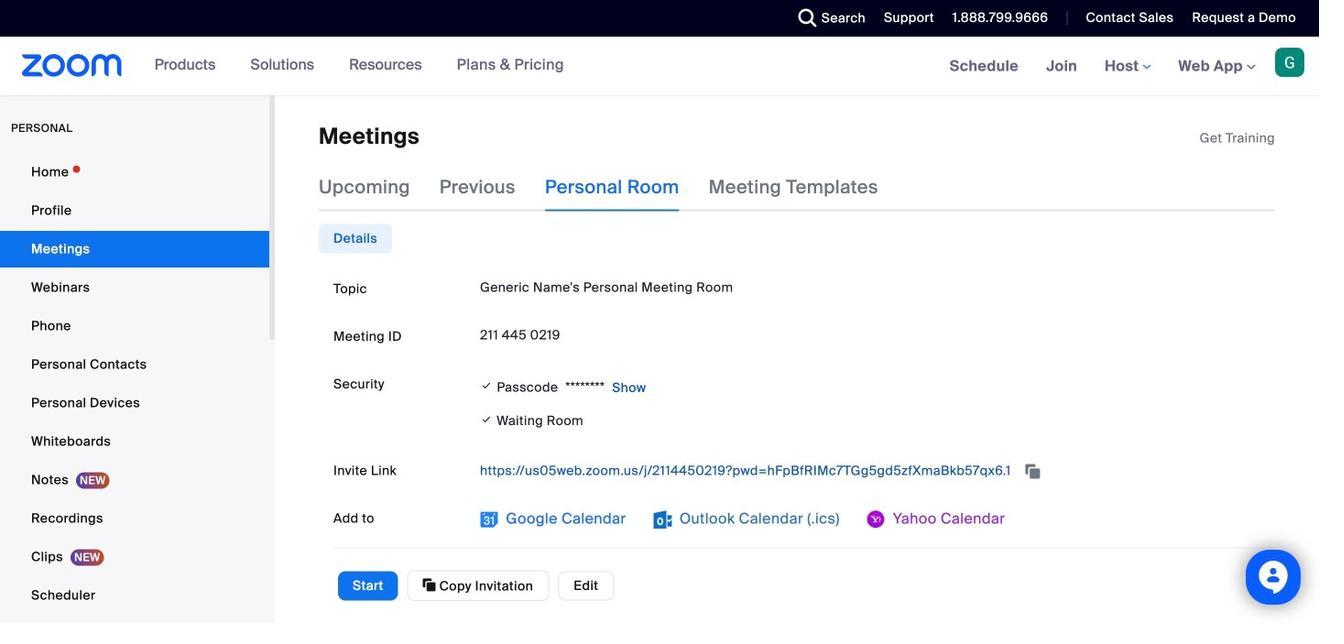 Task type: describe. For each thing, give the bounding box(es) containing it.
checked image
[[480, 377, 494, 395]]

add to google calendar image
[[480, 510, 499, 529]]

meetings navigation
[[936, 37, 1320, 97]]

copy image
[[423, 577, 436, 593]]

tabs of meeting tab list
[[319, 164, 908, 211]]



Task type: vqa. For each thing, say whether or not it's contained in the screenshot.
tab list at the left
yes



Task type: locate. For each thing, give the bounding box(es) containing it.
1 vertical spatial application
[[480, 456, 1261, 486]]

tab list
[[319, 224, 392, 253]]

checked image
[[480, 410, 494, 429]]

personal menu menu
[[0, 154, 269, 623]]

add to outlook calendar (.ics) image
[[654, 510, 672, 529]]

product information navigation
[[141, 37, 578, 95]]

zoom logo image
[[22, 54, 122, 77]]

banner
[[0, 37, 1320, 97]]

0 vertical spatial application
[[1200, 129, 1276, 148]]

application
[[1200, 129, 1276, 148], [480, 456, 1261, 486]]

add to yahoo calendar image
[[868, 510, 886, 529]]

tab
[[319, 224, 392, 253]]

profile picture image
[[1276, 48, 1305, 77]]



